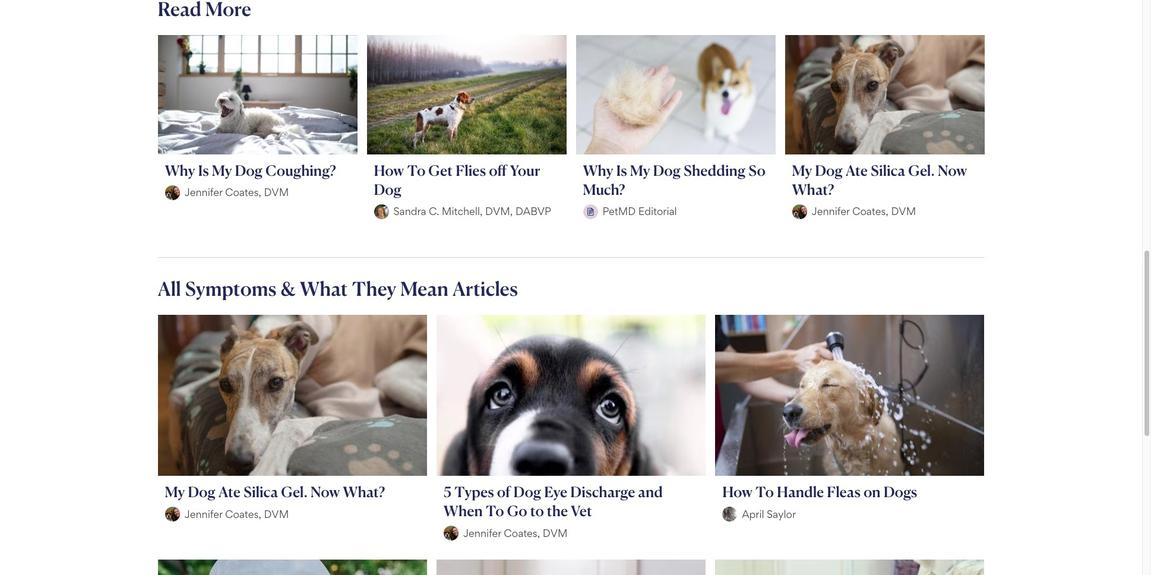Task type: vqa. For each thing, say whether or not it's contained in the screenshot.


Task type: locate. For each thing, give the bounding box(es) containing it.
how for how to get flies off your dog
[[374, 162, 404, 179]]

to down the of
[[486, 502, 504, 520]]

1 vertical spatial now
[[311, 483, 340, 501]]

by image left sandra
[[374, 204, 389, 219]]

to up the april saylor
[[756, 483, 774, 501]]

1 vertical spatial silica
[[244, 483, 278, 501]]

why
[[165, 162, 195, 179], [583, 162, 614, 179]]

to inside how to get flies off your dog
[[407, 162, 426, 179]]

flies
[[456, 162, 486, 179]]

1 horizontal spatial now
[[938, 162, 968, 179]]

jennifer coates, dvm
[[185, 186, 289, 199], [812, 205, 916, 218], [185, 508, 289, 520], [463, 527, 568, 539]]

1 vertical spatial gel.
[[281, 483, 308, 501]]

&
[[280, 277, 296, 301]]

is for why is my dog shedding so much?
[[617, 162, 627, 179]]

is
[[198, 162, 209, 179], [617, 162, 627, 179]]

1 horizontal spatial my dog ate silica gel. now what?
[[792, 162, 968, 198]]

coates,
[[225, 186, 261, 199], [853, 205, 889, 218], [225, 508, 261, 520], [504, 527, 540, 539]]

how inside how to get flies off your dog
[[374, 162, 404, 179]]

2 vertical spatial to
[[486, 502, 504, 520]]

0 vertical spatial gel.
[[909, 162, 935, 179]]

april saylor
[[742, 508, 796, 520]]

my inside why is my dog shedding so much?
[[630, 162, 650, 179]]

by image left april
[[723, 507, 738, 522]]

1 horizontal spatial why
[[583, 162, 614, 179]]

to for handle
[[756, 483, 774, 501]]

coughing?
[[266, 162, 336, 179]]

1 horizontal spatial how
[[723, 483, 753, 501]]

when
[[444, 502, 483, 520]]

sandra
[[394, 205, 426, 218]]

fleas
[[827, 483, 861, 501]]

0 vertical spatial now
[[938, 162, 968, 179]]

how
[[374, 162, 404, 179], [723, 483, 753, 501]]

how to handle fleas on dogs
[[723, 483, 918, 501]]

1 vertical spatial how
[[723, 483, 753, 501]]

0 horizontal spatial gel.
[[281, 483, 308, 501]]

to
[[407, 162, 426, 179], [756, 483, 774, 501], [486, 502, 504, 520]]

now inside my dog ate silica gel. now what?
[[938, 162, 968, 179]]

gel.
[[909, 162, 935, 179], [281, 483, 308, 501]]

1 is from the left
[[198, 162, 209, 179]]

by image
[[165, 185, 180, 200], [583, 204, 598, 219], [792, 204, 807, 219], [165, 507, 180, 522], [444, 526, 459, 541]]

get
[[429, 162, 453, 179]]

by image
[[374, 204, 389, 219], [723, 507, 738, 522]]

0 horizontal spatial is
[[198, 162, 209, 179]]

0 horizontal spatial by image
[[374, 204, 389, 219]]

0 vertical spatial what?
[[792, 181, 835, 198]]

to for get
[[407, 162, 426, 179]]

0 vertical spatial to
[[407, 162, 426, 179]]

1 horizontal spatial ate
[[846, 162, 868, 179]]

mitchell,
[[442, 205, 483, 218]]

my dog ate silica gel. now what?
[[792, 162, 968, 198], [165, 483, 385, 501]]

dogs
[[884, 483, 918, 501]]

0 vertical spatial silica
[[871, 162, 906, 179]]

dvm
[[264, 186, 289, 199], [892, 205, 916, 218], [264, 508, 289, 520], [543, 527, 568, 539]]

dog
[[235, 162, 263, 179], [653, 162, 681, 179], [815, 162, 843, 179], [374, 181, 402, 198], [188, 483, 216, 501], [514, 483, 541, 501]]

articles
[[453, 277, 518, 301]]

1 horizontal spatial silica
[[871, 162, 906, 179]]

ate
[[846, 162, 868, 179], [219, 483, 241, 501]]

what
[[300, 277, 348, 301]]

why is my dog shedding so much?
[[583, 162, 766, 198]]

1 horizontal spatial by image
[[723, 507, 738, 522]]

they
[[352, 277, 397, 301]]

jennifer
[[185, 186, 223, 199], [812, 205, 850, 218], [185, 508, 223, 520], [463, 527, 501, 539]]

0 vertical spatial how
[[374, 162, 404, 179]]

what?
[[792, 181, 835, 198], [343, 483, 385, 501]]

by image for how to handle fleas on dogs
[[723, 507, 738, 522]]

1 vertical spatial to
[[756, 483, 774, 501]]

2 horizontal spatial to
[[756, 483, 774, 501]]

1 vertical spatial by image
[[723, 507, 738, 522]]

sandra c. mitchell, dvm, dabvp
[[394, 205, 551, 218]]

now
[[938, 162, 968, 179], [311, 483, 340, 501]]

my
[[212, 162, 232, 179], [630, 162, 650, 179], [792, 162, 812, 179], [165, 483, 185, 501]]

and
[[638, 483, 663, 501]]

0 horizontal spatial how
[[374, 162, 404, 179]]

discharge
[[571, 483, 635, 501]]

to left get
[[407, 162, 426, 179]]

0 vertical spatial by image
[[374, 204, 389, 219]]

1 horizontal spatial to
[[486, 502, 504, 520]]

1 vertical spatial my dog ate silica gel. now what?
[[165, 483, 385, 501]]

dog inside 5 types of dog eye discharge and when to go to the vet
[[514, 483, 541, 501]]

how up april
[[723, 483, 753, 501]]

shedding
[[684, 162, 746, 179]]

how up sandra
[[374, 162, 404, 179]]

1 vertical spatial ate
[[219, 483, 241, 501]]

c.
[[429, 205, 439, 218]]

to inside 5 types of dog eye discharge and when to go to the vet
[[486, 502, 504, 520]]

much?
[[583, 181, 625, 198]]

of
[[497, 483, 511, 501]]

handle
[[777, 483, 824, 501]]

dabvp
[[516, 205, 551, 218]]

0 horizontal spatial why
[[165, 162, 195, 179]]

vet
[[571, 502, 592, 520]]

1 why from the left
[[165, 162, 195, 179]]

dog inside why is my dog shedding so much?
[[653, 162, 681, 179]]

silica
[[871, 162, 906, 179], [244, 483, 278, 501]]

1 horizontal spatial is
[[617, 162, 627, 179]]

2 why from the left
[[583, 162, 614, 179]]

2 is from the left
[[617, 162, 627, 179]]

dvm,
[[486, 205, 513, 218]]

is for why is my dog coughing?
[[198, 162, 209, 179]]

is inside why is my dog shedding so much?
[[617, 162, 627, 179]]

1 vertical spatial what?
[[343, 483, 385, 501]]

0 horizontal spatial to
[[407, 162, 426, 179]]

1 horizontal spatial what?
[[792, 181, 835, 198]]

why inside why is my dog shedding so much?
[[583, 162, 614, 179]]

editorial
[[639, 205, 677, 218]]



Task type: describe. For each thing, give the bounding box(es) containing it.
saylor
[[767, 508, 796, 520]]

why for why is my dog shedding so much?
[[583, 162, 614, 179]]

how to get flies off your dog
[[374, 162, 541, 198]]

0 vertical spatial my dog ate silica gel. now what?
[[792, 162, 968, 198]]

your
[[510, 162, 541, 179]]

1 horizontal spatial gel.
[[909, 162, 935, 179]]

by image for how to get flies off your dog
[[374, 204, 389, 219]]

petmd editorial
[[603, 205, 677, 218]]

how for how to handle fleas on dogs
[[723, 483, 753, 501]]

go
[[507, 502, 528, 520]]

mean
[[400, 277, 449, 301]]

why for why is my dog coughing?
[[165, 162, 195, 179]]

all symptoms & what they mean articles
[[158, 277, 518, 301]]

types
[[455, 483, 494, 501]]

all
[[158, 277, 181, 301]]

to
[[530, 502, 544, 520]]

eye
[[544, 483, 568, 501]]

on
[[864, 483, 881, 501]]

symptoms
[[185, 277, 277, 301]]

silica inside my dog ate silica gel. now what?
[[871, 162, 906, 179]]

5
[[444, 483, 452, 501]]

dog inside how to get flies off your dog
[[374, 181, 402, 198]]

petmd
[[603, 205, 636, 218]]

dog inside my dog ate silica gel. now what?
[[815, 162, 843, 179]]

5 types of dog eye discharge and when to go to the vet
[[444, 483, 663, 520]]

the
[[547, 502, 568, 520]]

0 horizontal spatial what?
[[343, 483, 385, 501]]

so
[[749, 162, 766, 179]]

0 vertical spatial ate
[[846, 162, 868, 179]]

april
[[742, 508, 765, 520]]

off
[[489, 162, 507, 179]]

0 horizontal spatial silica
[[244, 483, 278, 501]]

0 horizontal spatial my dog ate silica gel. now what?
[[165, 483, 385, 501]]

why is my dog coughing?
[[165, 162, 336, 179]]

0 horizontal spatial now
[[311, 483, 340, 501]]

0 horizontal spatial ate
[[219, 483, 241, 501]]



